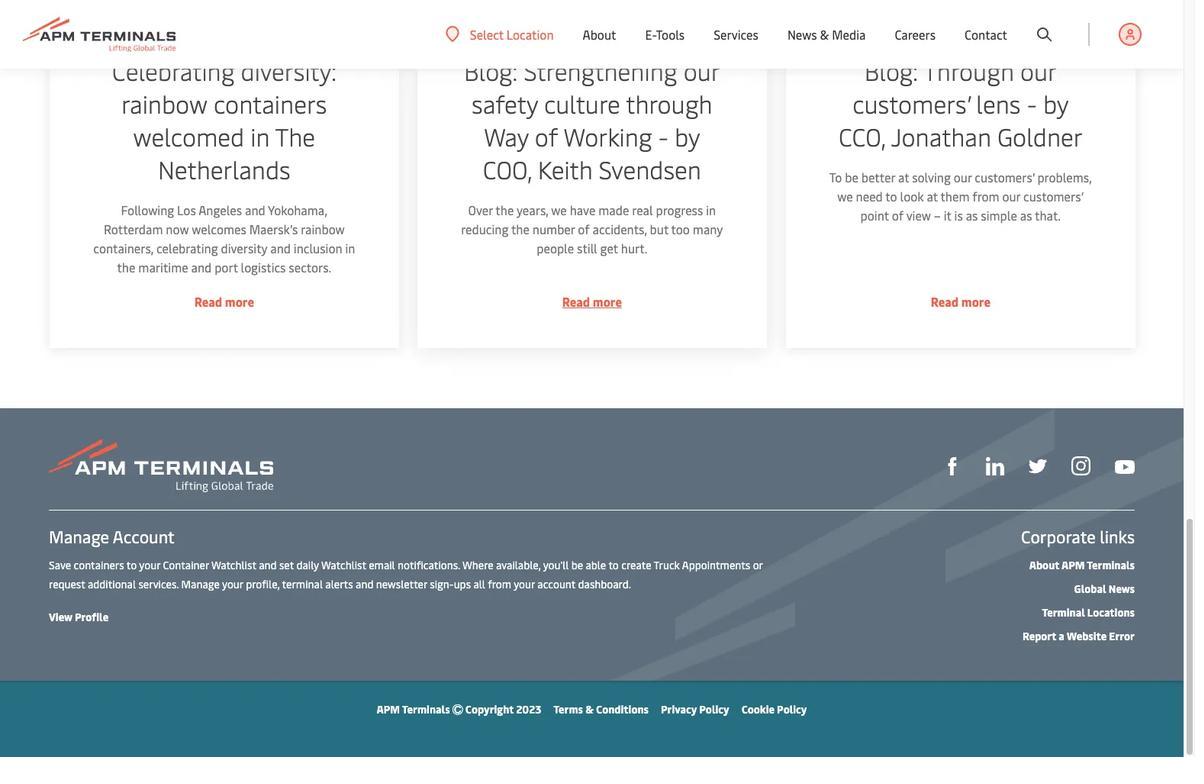 Task type: vqa. For each thing, say whether or not it's contained in the screenshot.
'I' inside "I am a driver visiting the terminal for the first time..." dropdown button
no



Task type: describe. For each thing, give the bounding box(es) containing it.
way
[[484, 120, 529, 153]]

manage account
[[49, 525, 175, 548]]

error
[[1110, 629, 1135, 644]]

account
[[113, 525, 175, 548]]

coo,
[[483, 153, 532, 186]]

get
[[600, 240, 618, 257]]

from inside 'to be better at solving our customers' problems, we need to look at them from our customers' point of view – it is as simple as that.'
[[973, 188, 999, 205]]

1 vertical spatial the
[[511, 221, 530, 237]]

profile,
[[246, 577, 280, 592]]

1 as from the left
[[966, 207, 978, 224]]

twitter image
[[1029, 458, 1048, 476]]

privacy policy link
[[661, 703, 730, 717]]

report a website error link
[[1023, 629, 1135, 644]]

of inside 'to be better at solving our customers' problems, we need to look at them from our customers' point of view – it is as simple as that.'
[[892, 207, 904, 224]]

links
[[1101, 525, 1135, 548]]

the
[[274, 120, 315, 153]]

too
[[671, 221, 690, 237]]

by inside blog: through our customers' lens - by cco, jonathan goldner
[[1043, 87, 1069, 120]]

be inside save containers to your container watchlist and set daily watchlist email notifications. where available, you'll be able to create truck appointments or request additional services. manage your profile, terminal alerts and newsletter sign-ups all from your account dashboard.
[[572, 558, 583, 573]]

2 vertical spatial customers'
[[1024, 188, 1084, 205]]

over the years, we have made real progress in reducing the number of accidents, but too many people still get hurt.
[[461, 202, 723, 257]]

jonathan
[[891, 120, 991, 153]]

shape link
[[944, 456, 962, 476]]

maersk's
[[249, 221, 297, 237]]

cookie
[[742, 703, 775, 717]]

0 horizontal spatial to
[[127, 558, 137, 573]]

rotterdam
[[103, 221, 162, 237]]

need
[[856, 188, 883, 205]]

where
[[463, 558, 494, 573]]

e-tools
[[646, 26, 685, 43]]

sign-
[[430, 577, 454, 592]]

in inside 'over the years, we have made real progress in reducing the number of accidents, but too many people still get hurt.'
[[706, 202, 716, 218]]

point
[[861, 207, 889, 224]]

fill 44 link
[[1029, 456, 1048, 476]]

celebrating
[[111, 54, 234, 87]]

still
[[577, 240, 597, 257]]

email
[[369, 558, 395, 573]]

about button
[[583, 0, 617, 69]]

- inside the "blog: strengthening our safety culture through way of working - by coo, keith svendsen"
[[659, 120, 669, 153]]

2 horizontal spatial your
[[514, 577, 535, 592]]

real
[[632, 202, 653, 218]]

view
[[49, 610, 72, 625]]

made
[[599, 202, 629, 218]]

policy for privacy policy
[[700, 703, 730, 717]]

0 horizontal spatial your
[[139, 558, 160, 573]]

corporate
[[1022, 525, 1096, 548]]

careers button
[[895, 0, 936, 69]]

terms & conditions
[[554, 703, 649, 717]]

and up maersk's
[[244, 202, 265, 218]]

have
[[570, 202, 596, 218]]

terminal locations link
[[1043, 606, 1135, 620]]

2 watchlist from the left
[[321, 558, 366, 573]]

about apm terminals
[[1030, 558, 1135, 573]]

blog: for safety
[[464, 54, 518, 87]]

account
[[538, 577, 576, 592]]

celebrating
[[156, 240, 217, 257]]

0 vertical spatial the
[[496, 202, 514, 218]]

about apm terminals link
[[1030, 558, 1135, 573]]

celebrating diversity: rainbow containers welcomed in the netherlands
[[111, 54, 336, 186]]

diversity
[[220, 240, 267, 257]]

conditions
[[596, 703, 649, 717]]

e-tools button
[[646, 0, 685, 69]]

it
[[944, 207, 951, 224]]

better
[[861, 169, 895, 186]]

solving
[[912, 169, 951, 186]]

create
[[622, 558, 652, 573]]

news inside dropdown button
[[788, 26, 818, 43]]

view profile link
[[49, 610, 109, 625]]

to
[[829, 169, 842, 186]]

diversity:
[[240, 54, 336, 87]]

additional
[[88, 577, 136, 592]]

about for about
[[583, 26, 617, 43]]

los
[[176, 202, 195, 218]]

instagram image
[[1072, 457, 1091, 476]]

port
[[214, 259, 237, 276]]

210512 rainbow maersk apmt2 hr image
[[49, 0, 398, 39]]

terms & conditions link
[[554, 703, 649, 717]]

apmt footer logo image
[[49, 439, 273, 493]]

1 horizontal spatial your
[[222, 577, 243, 592]]

210414 blog keith main image
[[417, 0, 767, 39]]

apm terminals ⓒ copyright 2023
[[377, 703, 542, 717]]

services.
[[138, 577, 179, 592]]

tools
[[656, 26, 685, 43]]

ups
[[454, 577, 471, 592]]

our inside the "blog: strengthening our safety culture through way of working - by coo, keith svendsen"
[[684, 54, 720, 87]]

reducing
[[461, 221, 509, 237]]

accidents,
[[593, 221, 647, 237]]

contact
[[965, 26, 1008, 43]]

linkedin__x28_alt_x29__3_ link
[[987, 456, 1005, 476]]

rainbow inside celebrating diversity: rainbow containers welcomed in the netherlands
[[121, 87, 207, 120]]

that.
[[1035, 207, 1061, 224]]

blog: for customers'
[[864, 54, 918, 87]]

request
[[49, 577, 85, 592]]

our up them
[[954, 169, 972, 186]]

1 vertical spatial customers'
[[975, 169, 1035, 186]]

manage inside save containers to your container watchlist and set daily watchlist email notifications. where available, you'll be able to create truck appointments or request additional services. manage your profile, terminal alerts and newsletter sign-ups all from your account dashboard.
[[181, 577, 220, 592]]

sectors.
[[288, 259, 331, 276]]

terminal
[[282, 577, 323, 592]]

select location button
[[446, 26, 554, 42]]

services
[[714, 26, 759, 43]]

you tube link
[[1116, 456, 1135, 475]]

netherlands
[[157, 153, 290, 186]]

of inside the "blog: strengthening our safety culture through way of working - by coo, keith svendsen"
[[535, 120, 558, 153]]

container
[[163, 558, 209, 573]]



Task type: locate. For each thing, give the bounding box(es) containing it.
1 horizontal spatial be
[[845, 169, 858, 186]]

in inside celebrating diversity: rainbow containers welcomed in the netherlands
[[250, 120, 269, 153]]

apm left ⓒ
[[377, 703, 400, 717]]

210421 through our customers lens image
[[786, 0, 1135, 39]]

containers inside save containers to your container watchlist and set daily watchlist email notifications. where available, you'll be able to create truck appointments or request additional services. manage your profile, terminal alerts and newsletter sign-ups all from your account dashboard.
[[74, 558, 124, 573]]

the down years,
[[511, 221, 530, 237]]

we inside 'over the years, we have made real progress in reducing the number of accidents, but too many people still get hurt.'
[[551, 202, 567, 218]]

cookie policy link
[[742, 703, 807, 717]]

1 horizontal spatial -
[[1027, 87, 1037, 120]]

your down available,
[[514, 577, 535, 592]]

0 horizontal spatial rainbow
[[121, 87, 207, 120]]

be inside 'to be better at solving our customers' problems, we need to look at them from our customers' point of view – it is as simple as that.'
[[845, 169, 858, 186]]

hurt.
[[621, 240, 648, 257]]

1 horizontal spatial we
[[837, 188, 853, 205]]

1 read more from the left
[[194, 293, 253, 310]]

terms
[[554, 703, 583, 717]]

1 vertical spatial be
[[572, 558, 583, 573]]

0 vertical spatial about
[[583, 26, 617, 43]]

0 horizontal spatial apm
[[377, 703, 400, 717]]

0 horizontal spatial by
[[675, 120, 700, 153]]

1 horizontal spatial watchlist
[[321, 558, 366, 573]]

problems,
[[1038, 169, 1092, 186]]

is
[[954, 207, 963, 224]]

customers' down "careers"
[[853, 87, 970, 120]]

e-
[[646, 26, 656, 43]]

logistics
[[240, 259, 285, 276]]

blog: inside the "blog: strengthening our safety culture through way of working - by coo, keith svendsen"
[[464, 54, 518, 87]]

0 horizontal spatial in
[[250, 120, 269, 153]]

through
[[924, 54, 1014, 87]]

of down have
[[578, 221, 590, 237]]

cco,
[[839, 120, 885, 153]]

2 policy from the left
[[777, 703, 807, 717]]

but
[[650, 221, 669, 237]]

1 vertical spatial in
[[706, 202, 716, 218]]

more for of
[[593, 293, 622, 310]]

set
[[279, 558, 294, 573]]

1 more from the left
[[224, 293, 253, 310]]

inclusion
[[293, 240, 342, 257]]

2 horizontal spatial read more
[[931, 293, 991, 310]]

1 horizontal spatial from
[[973, 188, 999, 205]]

to left the look
[[886, 188, 897, 205]]

our up simple
[[1002, 188, 1021, 205]]

1 horizontal spatial &
[[820, 26, 830, 43]]

0 horizontal spatial blog:
[[464, 54, 518, 87]]

terminals left ⓒ
[[402, 703, 450, 717]]

watchlist up alerts
[[321, 558, 366, 573]]

to inside 'to be better at solving our customers' problems, we need to look at them from our customers' point of view – it is as simple as that.'
[[886, 188, 897, 205]]

- right working
[[659, 120, 669, 153]]

number
[[533, 221, 575, 237]]

news up locations
[[1109, 582, 1135, 596]]

1 vertical spatial news
[[1109, 582, 1135, 596]]

0 horizontal spatial watchlist
[[211, 558, 256, 573]]

0 vertical spatial containers
[[213, 87, 326, 120]]

we up number on the top left of the page
[[551, 202, 567, 218]]

from
[[973, 188, 999, 205], [488, 577, 512, 592]]

2 vertical spatial the
[[116, 259, 135, 276]]

the right over
[[496, 202, 514, 218]]

and
[[244, 202, 265, 218], [270, 240, 290, 257], [191, 259, 211, 276], [259, 558, 277, 573], [356, 577, 374, 592]]

locations
[[1088, 606, 1135, 620]]

1 watchlist from the left
[[211, 558, 256, 573]]

contact button
[[965, 0, 1008, 69]]

0 horizontal spatial at
[[898, 169, 909, 186]]

1 blog: from the left
[[464, 54, 518, 87]]

read more for of
[[562, 293, 622, 310]]

report
[[1023, 629, 1057, 644]]

our right contact "dropdown button"
[[1020, 54, 1057, 87]]

welcomes
[[191, 221, 246, 237]]

from inside save containers to your container watchlist and set daily watchlist email notifications. where available, you'll be able to create truck appointments or request additional services. manage your profile, terminal alerts and newsletter sign-ups all from your account dashboard.
[[488, 577, 512, 592]]

the down the 'containers,'
[[116, 259, 135, 276]]

0 vertical spatial rainbow
[[121, 87, 207, 120]]

cookie policy
[[742, 703, 807, 717]]

1 vertical spatial manage
[[181, 577, 220, 592]]

of right way
[[535, 120, 558, 153]]

your up the services.
[[139, 558, 160, 573]]

policy for cookie policy
[[777, 703, 807, 717]]

0 vertical spatial news
[[788, 26, 818, 43]]

website
[[1067, 629, 1107, 644]]

through
[[626, 87, 713, 120]]

1 horizontal spatial at
[[927, 188, 938, 205]]

culture
[[544, 87, 620, 120]]

appointments
[[683, 558, 751, 573]]

more for netherlands
[[224, 293, 253, 310]]

0 vertical spatial be
[[845, 169, 858, 186]]

news
[[788, 26, 818, 43], [1109, 582, 1135, 596]]

of left view
[[892, 207, 904, 224]]

1 vertical spatial terminals
[[402, 703, 450, 717]]

blog: strengthening our safety culture through way of working - by coo, keith svendsen
[[464, 54, 720, 186]]

& right 'terms'
[[586, 703, 594, 717]]

1 vertical spatial at
[[927, 188, 938, 205]]

newsletter
[[376, 577, 428, 592]]

apm
[[1062, 558, 1085, 573], [377, 703, 400, 717]]

read more for netherlands
[[194, 293, 253, 310]]

0 horizontal spatial of
[[535, 120, 558, 153]]

view profile
[[49, 610, 109, 625]]

0 horizontal spatial more
[[224, 293, 253, 310]]

0 horizontal spatial terminals
[[402, 703, 450, 717]]

1 horizontal spatial read
[[562, 293, 590, 310]]

1 vertical spatial containers
[[74, 558, 124, 573]]

safety
[[472, 87, 538, 120]]

at down solving
[[927, 188, 938, 205]]

from right the all
[[488, 577, 512, 592]]

2 horizontal spatial to
[[886, 188, 897, 205]]

0 vertical spatial from
[[973, 188, 999, 205]]

and down celebrating
[[191, 259, 211, 276]]

about for about apm terminals
[[1030, 558, 1060, 573]]

by right lens
[[1043, 87, 1069, 120]]

policy right the cookie
[[777, 703, 807, 717]]

manage up save
[[49, 525, 109, 548]]

daily
[[297, 558, 319, 573]]

customers' up that.
[[1024, 188, 1084, 205]]

our inside blog: through our customers' lens - by cco, jonathan goldner
[[1020, 54, 1057, 87]]

read more
[[194, 293, 253, 310], [562, 293, 622, 310], [931, 293, 991, 310]]

& left media
[[820, 26, 830, 43]]

save containers to your container watchlist and set daily watchlist email notifications. where available, you'll be able to create truck appointments or request additional services. manage your profile, terminal alerts and newsletter sign-ups all from your account dashboard.
[[49, 558, 763, 592]]

view
[[906, 207, 931, 224]]

1 horizontal spatial manage
[[181, 577, 220, 592]]

0 vertical spatial customers'
[[853, 87, 970, 120]]

your left profile,
[[222, 577, 243, 592]]

0 vertical spatial in
[[250, 120, 269, 153]]

1 horizontal spatial policy
[[777, 703, 807, 717]]

1 horizontal spatial apm
[[1062, 558, 1085, 573]]

0 horizontal spatial read more
[[194, 293, 253, 310]]

news left media
[[788, 26, 818, 43]]

0 horizontal spatial policy
[[700, 703, 730, 717]]

about down the corporate on the right bottom
[[1030, 558, 1060, 573]]

and down maersk's
[[270, 240, 290, 257]]

2 horizontal spatial in
[[706, 202, 716, 218]]

we down to
[[837, 188, 853, 205]]

policy right privacy
[[700, 703, 730, 717]]

linkedin image
[[987, 458, 1005, 476]]

in left the
[[250, 120, 269, 153]]

to up additional
[[127, 558, 137, 573]]

as left that.
[[1020, 207, 1032, 224]]

of inside 'over the years, we have made real progress in reducing the number of accidents, but too many people still get hurt.'
[[578, 221, 590, 237]]

1 vertical spatial from
[[488, 577, 512, 592]]

0 horizontal spatial about
[[583, 26, 617, 43]]

in up many
[[706, 202, 716, 218]]

by inside the "blog: strengthening our safety culture through way of working - by coo, keith svendsen"
[[675, 120, 700, 153]]

1 horizontal spatial as
[[1020, 207, 1032, 224]]

angeles
[[198, 202, 241, 218]]

blog: inside blog: through our customers' lens - by cco, jonathan goldner
[[864, 54, 918, 87]]

2 read more from the left
[[562, 293, 622, 310]]

1 horizontal spatial to
[[609, 558, 619, 573]]

more for cco,
[[961, 293, 991, 310]]

1 vertical spatial apm
[[377, 703, 400, 717]]

ⓒ
[[453, 703, 463, 717]]

about up "strengthening" at the top
[[583, 26, 617, 43]]

watchlist up profile,
[[211, 558, 256, 573]]

save
[[49, 558, 71, 573]]

or
[[753, 558, 763, 573]]

3 more from the left
[[961, 293, 991, 310]]

read for cco,
[[931, 293, 959, 310]]

by up the progress
[[675, 120, 700, 153]]

at up the look
[[898, 169, 909, 186]]

0 horizontal spatial we
[[551, 202, 567, 218]]

0 horizontal spatial as
[[966, 207, 978, 224]]

and right alerts
[[356, 577, 374, 592]]

goldner
[[997, 120, 1083, 153]]

the inside following los angeles and yokohama, rotterdam now welcomes maersk's rainbow containers, celebrating diversity and inclusion in the maritime and port logistics sectors.
[[116, 259, 135, 276]]

all
[[474, 577, 485, 592]]

able
[[586, 558, 606, 573]]

notifications.
[[398, 558, 460, 573]]

&
[[820, 26, 830, 43], [586, 703, 594, 717]]

2 horizontal spatial read
[[931, 293, 959, 310]]

containers,
[[93, 240, 153, 257]]

following los angeles and yokohama, rotterdam now welcomes maersk's rainbow containers, celebrating diversity and inclusion in the maritime and port logistics sectors.
[[93, 202, 355, 276]]

following
[[120, 202, 173, 218]]

& inside news & media dropdown button
[[820, 26, 830, 43]]

0 vertical spatial apm
[[1062, 558, 1085, 573]]

youtube image
[[1116, 460, 1135, 474]]

and left the set
[[259, 558, 277, 573]]

0 horizontal spatial news
[[788, 26, 818, 43]]

blog: down select
[[464, 54, 518, 87]]

news & media
[[788, 26, 866, 43]]

1 horizontal spatial by
[[1043, 87, 1069, 120]]

2 horizontal spatial more
[[961, 293, 991, 310]]

containers inside celebrating diversity: rainbow containers welcomed in the netherlands
[[213, 87, 326, 120]]

3 read from the left
[[931, 293, 959, 310]]

2 vertical spatial in
[[345, 240, 355, 257]]

apm down corporate links
[[1062, 558, 1085, 573]]

now
[[165, 221, 188, 237]]

terminal
[[1043, 606, 1086, 620]]

yokohama,
[[267, 202, 327, 218]]

lens
[[976, 87, 1021, 120]]

0 horizontal spatial be
[[572, 558, 583, 573]]

1 horizontal spatial of
[[578, 221, 590, 237]]

select location
[[470, 26, 554, 42]]

about
[[583, 26, 617, 43], [1030, 558, 1060, 573]]

- right lens
[[1027, 87, 1037, 120]]

customers' inside blog: through our customers' lens - by cco, jonathan goldner
[[853, 87, 970, 120]]

simple
[[981, 207, 1017, 224]]

& for news
[[820, 26, 830, 43]]

1 horizontal spatial news
[[1109, 582, 1135, 596]]

select
[[470, 26, 504, 42]]

0 horizontal spatial containers
[[74, 558, 124, 573]]

years,
[[517, 202, 548, 218]]

2 read from the left
[[562, 293, 590, 310]]

0 vertical spatial manage
[[49, 525, 109, 548]]

to right the able
[[609, 558, 619, 573]]

1 horizontal spatial blog:
[[864, 54, 918, 87]]

be left the able
[[572, 558, 583, 573]]

0 horizontal spatial &
[[586, 703, 594, 717]]

truck
[[654, 558, 680, 573]]

0 horizontal spatial -
[[659, 120, 669, 153]]

from up simple
[[973, 188, 999, 205]]

0 vertical spatial terminals
[[1087, 558, 1135, 573]]

containers
[[213, 87, 326, 120], [74, 558, 124, 573]]

global news
[[1075, 582, 1135, 596]]

customers' up simple
[[975, 169, 1035, 186]]

read for of
[[562, 293, 590, 310]]

privacy policy
[[661, 703, 730, 717]]

1 horizontal spatial in
[[345, 240, 355, 257]]

be right to
[[845, 169, 858, 186]]

over
[[468, 202, 493, 218]]

read more for cco,
[[931, 293, 991, 310]]

global
[[1075, 582, 1107, 596]]

privacy
[[661, 703, 697, 717]]

0 horizontal spatial read
[[194, 293, 222, 310]]

2 horizontal spatial of
[[892, 207, 904, 224]]

maritime
[[138, 259, 188, 276]]

0 horizontal spatial from
[[488, 577, 512, 592]]

3 read more from the left
[[931, 293, 991, 310]]

read
[[194, 293, 222, 310], [562, 293, 590, 310], [931, 293, 959, 310]]

1 vertical spatial &
[[586, 703, 594, 717]]

1 horizontal spatial about
[[1030, 558, 1060, 573]]

facebook image
[[944, 458, 962, 476]]

2 as from the left
[[1020, 207, 1032, 224]]

1 vertical spatial about
[[1030, 558, 1060, 573]]

1 policy from the left
[[700, 703, 730, 717]]

read for netherlands
[[194, 293, 222, 310]]

1 vertical spatial rainbow
[[300, 221, 344, 237]]

terminals up global news link
[[1087, 558, 1135, 573]]

be
[[845, 169, 858, 186], [572, 558, 583, 573]]

our down tools
[[684, 54, 720, 87]]

news & media button
[[788, 0, 866, 69]]

0 vertical spatial at
[[898, 169, 909, 186]]

1 horizontal spatial read more
[[562, 293, 622, 310]]

policy
[[700, 703, 730, 717], [777, 703, 807, 717]]

in inside following los angeles and yokohama, rotterdam now welcomes maersk's rainbow containers, celebrating diversity and inclusion in the maritime and port logistics sectors.
[[345, 240, 355, 257]]

manage down the container
[[181, 577, 220, 592]]

dashboard.
[[578, 577, 632, 592]]

2 more from the left
[[593, 293, 622, 310]]

in right inclusion
[[345, 240, 355, 257]]

rainbow inside following los angeles and yokohama, rotterdam now welcomes maersk's rainbow containers, celebrating diversity and inclusion in the maritime and port logistics sectors.
[[300, 221, 344, 237]]

- inside blog: through our customers' lens - by cco, jonathan goldner
[[1027, 87, 1037, 120]]

we inside 'to be better at solving our customers' problems, we need to look at them from our customers' point of view – it is as simple as that.'
[[837, 188, 853, 205]]

1 horizontal spatial containers
[[213, 87, 326, 120]]

as right the is
[[966, 207, 978, 224]]

blog: down "careers"
[[864, 54, 918, 87]]

–
[[934, 207, 941, 224]]

1 horizontal spatial more
[[593, 293, 622, 310]]

careers
[[895, 26, 936, 43]]

1 horizontal spatial rainbow
[[300, 221, 344, 237]]

location
[[507, 26, 554, 42]]

0 vertical spatial &
[[820, 26, 830, 43]]

available,
[[496, 558, 541, 573]]

1 horizontal spatial terminals
[[1087, 558, 1135, 573]]

0 horizontal spatial manage
[[49, 525, 109, 548]]

of
[[535, 120, 558, 153], [892, 207, 904, 224], [578, 221, 590, 237]]

1 read from the left
[[194, 293, 222, 310]]

& for terms
[[586, 703, 594, 717]]

profile
[[75, 610, 109, 625]]

2 blog: from the left
[[864, 54, 918, 87]]



